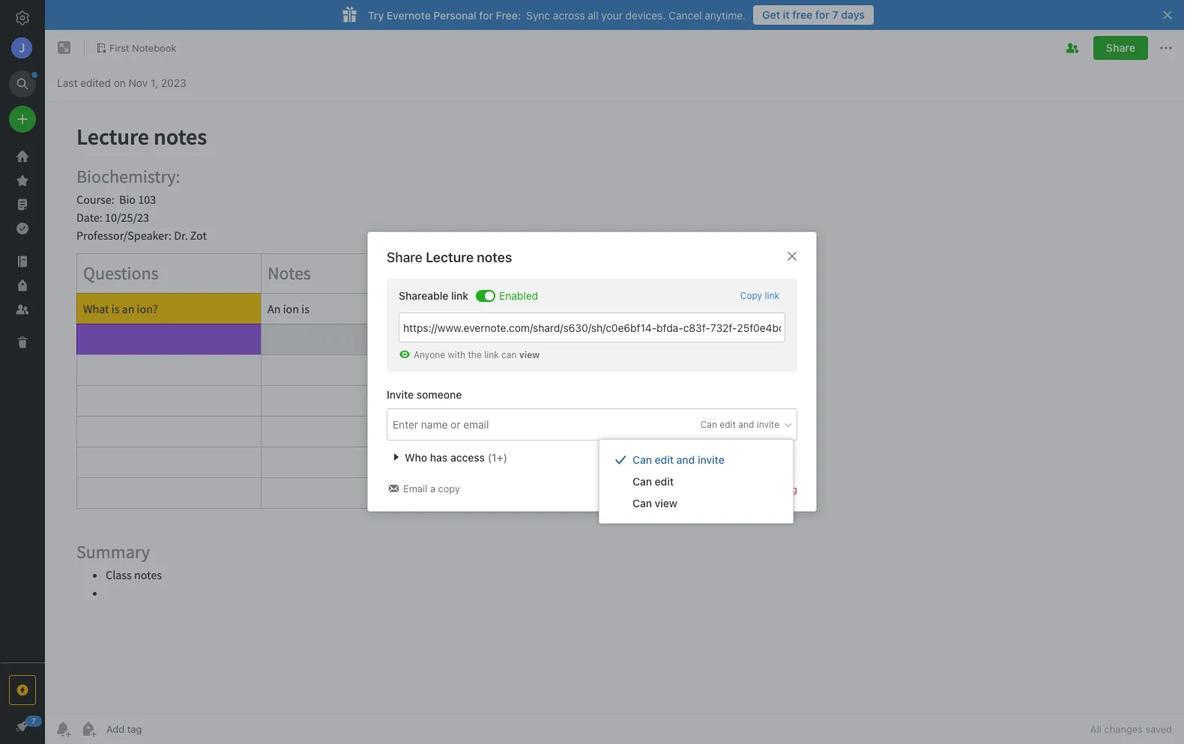 Task type: locate. For each thing, give the bounding box(es) containing it.
0 vertical spatial edit
[[720, 419, 736, 430]]

try evernote personal for free: sync across all your devices. cancel anytime.
[[368, 9, 746, 21]]

can up can view
[[632, 475, 652, 488]]

for inside button
[[815, 8, 830, 21]]

can view
[[632, 497, 677, 510]]

anytime.
[[705, 9, 746, 21]]

can edit and invite
[[701, 419, 779, 430], [632, 454, 724, 466]]

free
[[792, 8, 813, 21]]

0 horizontal spatial for
[[479, 9, 493, 21]]

copy
[[740, 290, 762, 301]]

2 for from the left
[[479, 9, 493, 21]]

shareable
[[399, 290, 448, 302]]

1 horizontal spatial view
[[655, 497, 677, 510]]

1 vertical spatial view
[[655, 497, 677, 510]]

1 horizontal spatial for
[[815, 8, 830, 21]]

invite
[[757, 419, 779, 430], [698, 454, 724, 466]]

edit for can edit link
[[655, 475, 674, 488]]

share for share lecture notes
[[387, 250, 422, 266]]

who has access (1+)
[[405, 451, 507, 464]]

1 horizontal spatial invite
[[757, 419, 779, 430]]

and inside dropdown list menu
[[676, 454, 695, 466]]

email a copy
[[403, 483, 460, 495]]

share
[[1106, 41, 1135, 54], [387, 250, 422, 266]]

link for shareable link
[[451, 290, 468, 302]]

link right copy
[[765, 290, 779, 301]]

invite
[[387, 389, 414, 401]]

1 vertical spatial and
[[676, 454, 695, 466]]

can for can view link at the right of page
[[632, 497, 652, 510]]

view
[[519, 349, 540, 361], [655, 497, 677, 510]]

add a reminder image
[[54, 720, 72, 738]]

can edit link
[[600, 471, 793, 492]]

dropdown list menu
[[600, 449, 793, 514]]

0 vertical spatial view
[[519, 349, 540, 361]]

can for can edit link
[[632, 475, 652, 488]]

1 horizontal spatial and
[[738, 419, 754, 430]]

0 vertical spatial invite
[[757, 419, 779, 430]]

for left free:
[[479, 9, 493, 21]]

link
[[451, 290, 468, 302], [765, 290, 779, 301], [484, 349, 499, 361]]

1,
[[151, 76, 158, 89]]

0 horizontal spatial and
[[676, 454, 695, 466]]

1 vertical spatial invite
[[698, 454, 724, 466]]

copy link button
[[740, 289, 779, 303]]

link right the
[[484, 349, 499, 361]]

0 vertical spatial can edit and invite
[[701, 419, 779, 430]]

invite up can edit link
[[698, 454, 724, 466]]

get it free for 7 days button
[[753, 5, 874, 25]]

expand note image
[[55, 39, 73, 57]]

cancel
[[669, 9, 702, 21]]

and
[[738, 419, 754, 430], [676, 454, 695, 466]]

enabled
[[499, 290, 538, 302]]

sync
[[526, 9, 550, 21]]

saved
[[1145, 723, 1172, 735]]

copy link
[[740, 290, 779, 301]]

a
[[430, 483, 435, 495]]

Add tag field
[[391, 417, 571, 433]]

0 horizontal spatial share
[[387, 250, 422, 266]]

1 for from the left
[[815, 8, 830, 21]]

can view link
[[600, 492, 793, 514]]

the
[[468, 349, 482, 361]]

can
[[501, 349, 517, 361]]

get
[[762, 8, 780, 21]]

edit up can edit
[[655, 454, 674, 466]]

0 horizontal spatial link
[[451, 290, 468, 302]]

2 horizontal spatial link
[[765, 290, 779, 301]]

share lecture notes
[[387, 250, 512, 266]]

edit inside can edit link
[[655, 475, 674, 488]]

it
[[783, 8, 790, 21]]

(1+)
[[488, 451, 507, 464]]

invite someone
[[387, 389, 462, 401]]

1 horizontal spatial share
[[1106, 41, 1135, 54]]

0 vertical spatial and
[[738, 419, 754, 430]]

tree
[[0, 145, 45, 662]]

and up can edit link
[[676, 454, 695, 466]]

shareable link
[[399, 290, 468, 302]]

edit
[[720, 419, 736, 430], [655, 454, 674, 466], [655, 475, 674, 488]]

can edit and invite up can edit link
[[632, 454, 724, 466]]

lecture
[[426, 250, 474, 266]]

0 horizontal spatial view
[[519, 349, 540, 361]]

devices.
[[625, 9, 666, 21]]

can for can edit and invite field at the bottom right
[[701, 419, 717, 430]]

can up can edit
[[632, 454, 652, 466]]

add tag image
[[79, 720, 97, 738]]

all
[[588, 9, 598, 21]]

for
[[815, 8, 830, 21], [479, 9, 493, 21]]

free:
[[496, 9, 521, 21]]

edit inside "can edit and invite" link
[[655, 454, 674, 466]]

who
[[405, 451, 427, 464]]

can edit
[[632, 475, 674, 488]]

share button
[[1093, 36, 1148, 60]]

edit for can edit and invite field at the bottom right
[[720, 419, 736, 430]]

invite up stop sharing button
[[757, 419, 779, 430]]

1 vertical spatial can edit and invite
[[632, 454, 724, 466]]

for for free:
[[479, 9, 493, 21]]

and inside field
[[738, 419, 754, 430]]

edit up can view
[[655, 475, 674, 488]]

link left "shared link switcher" icon
[[451, 290, 468, 302]]

share inside 'button'
[[1106, 41, 1135, 54]]

edit inside can edit and invite field
[[720, 419, 736, 430]]

1 vertical spatial edit
[[655, 454, 674, 466]]

can edit and invite up "can edit and invite" link
[[701, 419, 779, 430]]

2 vertical spatial edit
[[655, 475, 674, 488]]

for left 7
[[815, 8, 830, 21]]

can edit and invite link
[[600, 449, 793, 471]]

view right can
[[519, 349, 540, 361]]

and up "can edit and invite" link
[[738, 419, 754, 430]]

1 vertical spatial share
[[387, 250, 422, 266]]

link inside button
[[765, 290, 779, 301]]

Shared URL text field
[[399, 313, 785, 343]]

0 vertical spatial share
[[1106, 41, 1135, 54]]

edit up "can edit and invite" link
[[720, 419, 736, 430]]

0 horizontal spatial invite
[[698, 454, 724, 466]]

view down can edit
[[655, 497, 677, 510]]

can up "can edit and invite" link
[[701, 419, 717, 430]]

can
[[701, 419, 717, 430], [632, 454, 652, 466], [632, 475, 652, 488], [632, 497, 652, 510]]

can down can edit
[[632, 497, 652, 510]]

Note Editor text field
[[45, 102, 1184, 713]]

can inside field
[[701, 419, 717, 430]]

note window element
[[45, 30, 1184, 744]]

all
[[1090, 723, 1102, 735]]



Task type: describe. For each thing, give the bounding box(es) containing it.
notebook
[[132, 42, 176, 54]]

sharing
[[764, 483, 797, 495]]

all changes saved
[[1090, 723, 1172, 735]]

2023
[[161, 76, 186, 89]]

on
[[114, 76, 126, 89]]

last
[[57, 76, 78, 89]]

Select permission field
[[671, 418, 794, 432]]

1 horizontal spatial link
[[484, 349, 499, 361]]

can edit and invite inside dropdown list menu
[[632, 454, 724, 466]]

access
[[450, 451, 485, 464]]

nov
[[129, 76, 148, 89]]

upgrade image
[[13, 681, 31, 699]]

notes
[[477, 250, 512, 266]]

can edit and invite inside field
[[701, 419, 779, 430]]

personal
[[433, 9, 476, 21]]

for for 7
[[815, 8, 830, 21]]

invite inside field
[[757, 419, 779, 430]]

view inside can view link
[[655, 497, 677, 510]]

first
[[109, 42, 129, 54]]

get it free for 7 days
[[762, 8, 865, 21]]

someone
[[416, 389, 462, 401]]

email
[[403, 483, 427, 495]]

try
[[368, 9, 384, 21]]

with
[[448, 349, 465, 361]]

share for share
[[1106, 41, 1135, 54]]

evernote
[[387, 9, 431, 21]]

edited
[[80, 76, 111, 89]]

settings image
[[13, 9, 31, 27]]

first notebook button
[[91, 37, 182, 58]]

close image
[[783, 248, 801, 266]]

stop sharing button
[[740, 482, 797, 497]]

your
[[601, 9, 623, 21]]

across
[[553, 9, 585, 21]]

invite inside dropdown list menu
[[698, 454, 724, 466]]

home image
[[13, 148, 31, 166]]

stop sharing
[[740, 483, 797, 495]]

days
[[841, 8, 865, 21]]

stop
[[740, 483, 761, 495]]

anyone with the link can view
[[414, 349, 540, 361]]

shared link switcher image
[[485, 291, 494, 300]]

7
[[832, 8, 838, 21]]

anyone
[[414, 349, 445, 361]]

has
[[430, 451, 448, 464]]

last edited on nov 1, 2023
[[57, 76, 186, 89]]

first notebook
[[109, 42, 176, 54]]

email a copy button
[[387, 482, 463, 497]]

changes
[[1104, 723, 1143, 735]]

copy
[[438, 483, 460, 495]]

link for copy link
[[765, 290, 779, 301]]



Task type: vqa. For each thing, say whether or not it's contained in the screenshot.
topmost view
yes



